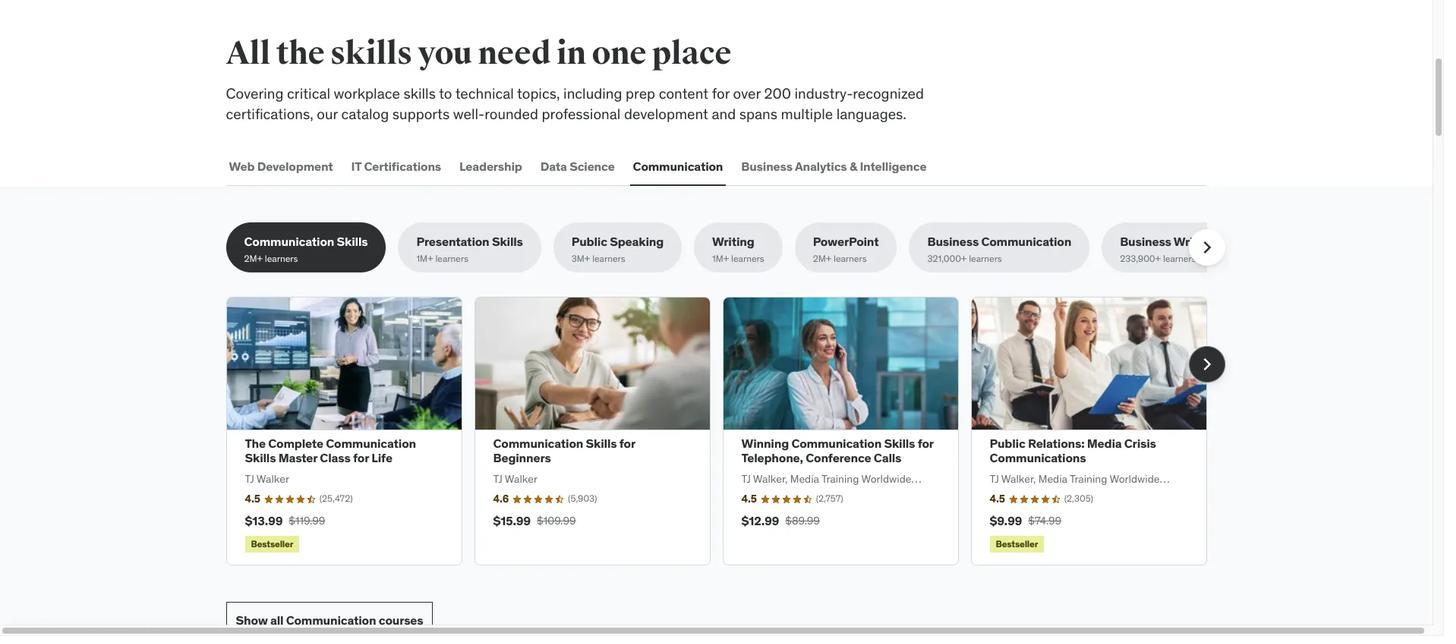 Task type: vqa. For each thing, say whether or not it's contained in the screenshot.


Task type: locate. For each thing, give the bounding box(es) containing it.
1 1m+ from the left
[[417, 253, 433, 264]]

topics,
[[517, 84, 560, 103]]

&
[[850, 159, 858, 174]]

skills for communication skills 2m+ learners
[[337, 234, 368, 249]]

0 vertical spatial public
[[572, 234, 608, 249]]

0 horizontal spatial 1m+
[[417, 253, 433, 264]]

2 writing from the left
[[1174, 234, 1216, 249]]

show
[[236, 613, 268, 628]]

writing
[[713, 234, 755, 249], [1174, 234, 1216, 249]]

4 learners from the left
[[732, 253, 765, 264]]

telephone,
[[742, 451, 804, 466]]

communication inside show all communication courses link
[[286, 613, 376, 628]]

business down spans
[[742, 159, 793, 174]]

1 horizontal spatial public
[[990, 436, 1026, 451]]

communication skills for beginners
[[493, 436, 636, 466]]

learners inside communication skills 2m+ learners
[[265, 253, 298, 264]]

2 1m+ from the left
[[713, 253, 729, 264]]

business up 233,900+
[[1121, 234, 1172, 249]]

for inside communication skills for beginners
[[620, 436, 636, 451]]

learners for presentation skills
[[436, 253, 469, 264]]

1 learners from the left
[[265, 253, 298, 264]]

the complete communication skills master class for life
[[245, 436, 416, 466]]

business inside "business writing 233,900+ learners"
[[1121, 234, 1172, 249]]

1m+
[[417, 253, 433, 264], [713, 253, 729, 264]]

calls
[[874, 451, 902, 466]]

7 learners from the left
[[1164, 253, 1197, 264]]

skills inside presentation skills 1m+ learners
[[492, 234, 523, 249]]

5 learners from the left
[[834, 253, 867, 264]]

data
[[541, 159, 567, 174]]

skills inside communication skills 2m+ learners
[[337, 234, 368, 249]]

to
[[439, 84, 452, 103]]

catalog
[[341, 105, 389, 123]]

1 horizontal spatial 1m+
[[713, 253, 729, 264]]

winning
[[742, 436, 789, 451]]

business analytics & intelligence button
[[739, 148, 930, 185]]

industry-
[[795, 84, 853, 103]]

learners inside business communication 321,000+ learners
[[969, 253, 1003, 264]]

content
[[659, 84, 709, 103]]

learners for communication skills
[[265, 253, 298, 264]]

in
[[557, 34, 586, 73]]

1m+ inside presentation skills 1m+ learners
[[417, 253, 433, 264]]

workplace
[[334, 84, 400, 103]]

certifications,
[[226, 105, 314, 123]]

2 2m+ from the left
[[813, 253, 832, 264]]

communication skills 2m+ learners
[[244, 234, 368, 264]]

business up 321,000+
[[928, 234, 979, 249]]

public for public speaking 3m+ learners
[[572, 234, 608, 249]]

crisis
[[1125, 436, 1157, 451]]

business inside button
[[742, 159, 793, 174]]

skills up the workplace
[[330, 34, 412, 73]]

technical
[[456, 84, 514, 103]]

over
[[733, 84, 761, 103]]

business analytics & intelligence
[[742, 159, 927, 174]]

1 horizontal spatial writing
[[1174, 234, 1216, 249]]

our
[[317, 105, 338, 123]]

business inside business communication 321,000+ learners
[[928, 234, 979, 249]]

0 horizontal spatial public
[[572, 234, 608, 249]]

web development button
[[226, 148, 336, 185]]

learners
[[265, 253, 298, 264], [436, 253, 469, 264], [593, 253, 626, 264], [732, 253, 765, 264], [834, 253, 867, 264], [969, 253, 1003, 264], [1164, 253, 1197, 264]]

data science
[[541, 159, 615, 174]]

skills inside covering critical workplace skills to technical topics, including prep content for over 200 industry-recognized certifications, our catalog supports well-rounded professional development and spans multiple languages.
[[404, 84, 436, 103]]

business
[[742, 159, 793, 174], [928, 234, 979, 249], [1121, 234, 1172, 249]]

1 vertical spatial skills
[[404, 84, 436, 103]]

public inside "public relations: media crisis communications"
[[990, 436, 1026, 451]]

it certifications button
[[348, 148, 444, 185]]

languages.
[[837, 105, 907, 123]]

skills inside winning communication skills for telephone, conference calls
[[885, 436, 916, 451]]

skills inside the complete communication skills master class for life
[[245, 451, 276, 466]]

it
[[351, 159, 362, 174]]

200
[[765, 84, 791, 103]]

learners inside presentation skills 1m+ learners
[[436, 253, 469, 264]]

the
[[245, 436, 266, 451]]

communication inside communication skills 2m+ learners
[[244, 234, 334, 249]]

learners inside the public speaking 3m+ learners
[[593, 253, 626, 264]]

carousel element
[[226, 297, 1226, 566]]

public
[[572, 234, 608, 249], [990, 436, 1026, 451]]

1 writing from the left
[[713, 234, 755, 249]]

1 2m+ from the left
[[244, 253, 263, 264]]

and
[[712, 105, 736, 123]]

conference
[[806, 451, 872, 466]]

2m+ inside communication skills 2m+ learners
[[244, 253, 263, 264]]

6 learners from the left
[[969, 253, 1003, 264]]

public left relations:
[[990, 436, 1026, 451]]

0 horizontal spatial writing
[[713, 234, 755, 249]]

you
[[418, 34, 472, 73]]

critical
[[287, 84, 330, 103]]

3 learners from the left
[[593, 253, 626, 264]]

2m+ inside powerpoint 2m+ learners
[[813, 253, 832, 264]]

show all communication courses link
[[226, 603, 433, 637]]

it certifications
[[351, 159, 441, 174]]

1 vertical spatial public
[[990, 436, 1026, 451]]

master
[[279, 451, 318, 466]]

analytics
[[795, 159, 847, 174]]

0 horizontal spatial business
[[742, 159, 793, 174]]

communication
[[633, 159, 723, 174], [244, 234, 334, 249], [982, 234, 1072, 249], [326, 436, 416, 451], [493, 436, 584, 451], [792, 436, 882, 451], [286, 613, 376, 628]]

skills inside communication skills for beginners
[[586, 436, 617, 451]]

1 horizontal spatial business
[[928, 234, 979, 249]]

leadership
[[460, 159, 522, 174]]

2m+
[[244, 253, 263, 264], [813, 253, 832, 264]]

skills for communication skills for beginners
[[586, 436, 617, 451]]

public speaking 3m+ learners
[[572, 234, 664, 264]]

beginners
[[493, 451, 551, 466]]

public up 3m+
[[572, 234, 608, 249]]

public inside the public speaking 3m+ learners
[[572, 234, 608, 249]]

0 horizontal spatial 2m+
[[244, 253, 263, 264]]

prep
[[626, 84, 656, 103]]

relations:
[[1029, 436, 1085, 451]]

web development
[[229, 159, 333, 174]]

skills
[[337, 234, 368, 249], [492, 234, 523, 249], [586, 436, 617, 451], [885, 436, 916, 451], [245, 451, 276, 466]]

communication inside the complete communication skills master class for life
[[326, 436, 416, 451]]

1 horizontal spatial 2m+
[[813, 253, 832, 264]]

2 learners from the left
[[436, 253, 469, 264]]

communication inside communication button
[[633, 159, 723, 174]]

public relations: media crisis communications link
[[990, 436, 1157, 466]]

learners inside "business writing 233,900+ learners"
[[1164, 253, 1197, 264]]

skills up supports at the left top of the page
[[404, 84, 436, 103]]

skills
[[330, 34, 412, 73], [404, 84, 436, 103]]

all
[[270, 613, 284, 628]]

for inside winning communication skills for telephone, conference calls
[[918, 436, 934, 451]]

rounded
[[485, 105, 539, 123]]

presentation
[[417, 234, 490, 249]]

certifications
[[364, 159, 441, 174]]

0 vertical spatial skills
[[330, 34, 412, 73]]

intelligence
[[860, 159, 927, 174]]

2 horizontal spatial business
[[1121, 234, 1172, 249]]

for inside the complete communication skills master class for life
[[353, 451, 369, 466]]

next image
[[1195, 236, 1220, 260]]



Task type: describe. For each thing, give the bounding box(es) containing it.
next image
[[1195, 352, 1220, 377]]

learners for public speaking
[[593, 253, 626, 264]]

the complete communication skills master class for life link
[[245, 436, 416, 466]]

courses
[[379, 613, 423, 628]]

all
[[226, 34, 271, 73]]

learners inside powerpoint 2m+ learners
[[834, 253, 867, 264]]

powerpoint 2m+ learners
[[813, 234, 879, 264]]

supports
[[393, 105, 450, 123]]

covering critical workplace skills to technical topics, including prep content for over 200 industry-recognized certifications, our catalog supports well-rounded professional development and spans multiple languages.
[[226, 84, 924, 123]]

well-
[[453, 105, 485, 123]]

the
[[276, 34, 325, 73]]

class
[[320, 451, 351, 466]]

including
[[564, 84, 623, 103]]

business for business communication 321,000+ learners
[[928, 234, 979, 249]]

communication inside winning communication skills for telephone, conference calls
[[792, 436, 882, 451]]

writing 1m+ learners
[[713, 234, 765, 264]]

science
[[570, 159, 615, 174]]

topic filters element
[[226, 223, 1235, 273]]

professional
[[542, 105, 621, 123]]

winning communication skills for telephone, conference calls
[[742, 436, 934, 466]]

321,000+
[[928, 253, 967, 264]]

recognized
[[853, 84, 924, 103]]

spans
[[740, 105, 778, 123]]

powerpoint
[[813, 234, 879, 249]]

development
[[257, 159, 333, 174]]

development
[[624, 105, 709, 123]]

business for business analytics & intelligence
[[742, 159, 793, 174]]

public relations: media crisis communications
[[990, 436, 1157, 466]]

public for public relations: media crisis communications
[[990, 436, 1026, 451]]

communication inside communication skills for beginners
[[493, 436, 584, 451]]

skills for presentation skills 1m+ learners
[[492, 234, 523, 249]]

writing inside "business writing 233,900+ learners"
[[1174, 234, 1216, 249]]

place
[[652, 34, 732, 73]]

multiple
[[781, 105, 833, 123]]

233,900+
[[1121, 253, 1161, 264]]

web
[[229, 159, 255, 174]]

communication skills for beginners link
[[493, 436, 636, 466]]

business for business writing 233,900+ learners
[[1121, 234, 1172, 249]]

communications
[[990, 451, 1087, 466]]

speaking
[[610, 234, 664, 249]]

learners for business writing
[[1164, 253, 1197, 264]]

learners for business communication
[[969, 253, 1003, 264]]

data science button
[[538, 148, 618, 185]]

winning communication skills for telephone, conference calls link
[[742, 436, 934, 466]]

presentation skills 1m+ learners
[[417, 234, 523, 264]]

1m+ inside writing 1m+ learners
[[713, 253, 729, 264]]

complete
[[268, 436, 324, 451]]

media
[[1088, 436, 1122, 451]]

show all communication courses
[[236, 613, 423, 628]]

communication inside business communication 321,000+ learners
[[982, 234, 1072, 249]]

for inside covering critical workplace skills to technical topics, including prep content for over 200 industry-recognized certifications, our catalog supports well-rounded professional development and spans multiple languages.
[[712, 84, 730, 103]]

learners inside writing 1m+ learners
[[732, 253, 765, 264]]

all the skills you need in one place
[[226, 34, 732, 73]]

business writing 233,900+ learners
[[1121, 234, 1216, 264]]

communication button
[[630, 148, 726, 185]]

writing inside writing 1m+ learners
[[713, 234, 755, 249]]

life
[[372, 451, 393, 466]]

leadership button
[[457, 148, 525, 185]]

3m+
[[572, 253, 590, 264]]

business communication 321,000+ learners
[[928, 234, 1072, 264]]

covering
[[226, 84, 284, 103]]

need
[[478, 34, 551, 73]]

one
[[592, 34, 647, 73]]



